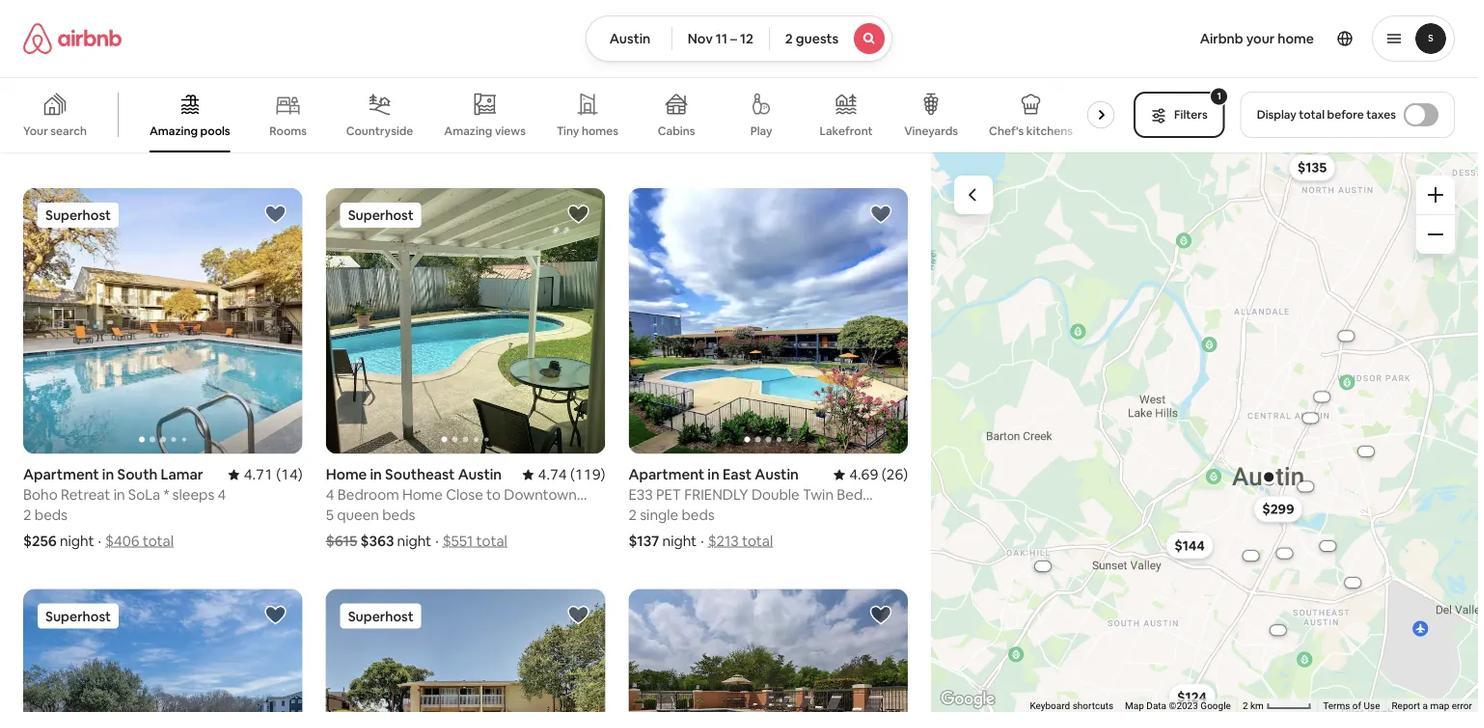 Task type: locate. For each thing, give the bounding box(es) containing it.
1 $152 from the left
[[23, 131, 54, 150]]

total right $213
[[742, 532, 773, 551]]

2 horizontal spatial south
[[723, 64, 763, 83]]

1 horizontal spatial ·
[[436, 532, 439, 551]]

1 horizontal spatial $144
[[1175, 537, 1205, 554]]

single
[[640, 506, 679, 525]]

apartment up boho
[[23, 465, 99, 484]]

(68)
[[882, 64, 908, 83]]

5 queen beds $615 $363 night · $551 total
[[326, 506, 508, 551]]

queen
[[32, 105, 74, 124], [337, 506, 379, 525]]

amazing views
[[444, 123, 526, 138]]

2 horizontal spatial ·
[[701, 532, 704, 551]]

4.71 (14)
[[244, 465, 303, 484]]

add to wishlist: apartment in east austin image
[[870, 203, 893, 226]]

2 for 2 guests
[[786, 30, 793, 47]]

0 horizontal spatial queen
[[32, 105, 74, 124]]

add to wishlist: apartment in austin image
[[264, 604, 287, 627]]

south
[[420, 64, 460, 83], [723, 64, 763, 83], [117, 465, 158, 484]]

· left $406
[[98, 532, 101, 551]]

in for 5 queen beds
[[370, 465, 382, 484]]

amazing left 'views'
[[444, 123, 493, 138]]

map data ©2023 google
[[1126, 700, 1232, 712]]

$256 inside apartment in south lamar boho retreat in sola * sleeps 4 2 beds $256 night · $406 total
[[23, 532, 57, 551]]

none search field containing austin
[[586, 15, 893, 62]]

$124
[[57, 131, 89, 150], [1178, 688, 1207, 706]]

zoom in image
[[1429, 187, 1444, 203]]

the southern studio 1 queen bed
[[23, 85, 159, 124]]

2 horizontal spatial austin
[[755, 465, 799, 484]]

tiny homes
[[557, 124, 619, 139]]

0 horizontal spatial austin
[[458, 465, 502, 484]]

$152
[[23, 131, 54, 150], [629, 131, 660, 150]]

$256 for $256
[[1178, 537, 1194, 545]]

1 down airbnb
[[1218, 90, 1222, 102]]

2 · from the left
[[436, 532, 439, 551]]

apartment
[[326, 64, 402, 83], [629, 64, 705, 83], [23, 465, 99, 484], [629, 465, 705, 484]]

$152 down the
[[23, 131, 54, 150]]

1 horizontal spatial austin
[[610, 30, 651, 47]]

2 guests
[[786, 30, 839, 47]]

lamar for $256 total
[[464, 64, 506, 83]]

$152 for $152 night
[[629, 131, 660, 150]]

night left $406
[[60, 532, 94, 551]]

home
[[1278, 30, 1315, 47]]

2 bed from the left
[[335, 105, 362, 124]]

$204 $144 night
[[326, 131, 433, 150]]

2 inside button
[[1243, 700, 1249, 712]]

lamar up the sleeps
[[161, 465, 203, 484]]

$350 total button
[[708, 131, 776, 150]]

beds up $213
[[682, 506, 715, 525]]

apartment for 2 single beds
[[629, 465, 705, 484]]

queen inside the southern studio 1 queen bed
[[32, 105, 74, 124]]

terms of use
[[1324, 700, 1381, 712]]

· inside apartment in south lamar boho retreat in sola * sleeps 4 2 beds $256 night · $406 total
[[98, 532, 101, 551]]

2 beds
[[629, 105, 673, 124]]

4.89 (63)
[[547, 64, 606, 83]]

bed up $204
[[335, 105, 362, 124]]

bed
[[78, 105, 104, 124], [335, 105, 362, 124]]

night inside apartment in south lamar boho retreat in sola * sleeps 4 2 beds $256 night · $406 total
[[60, 532, 94, 551]]

$135
[[1298, 159, 1327, 176]]

4.92 out of 5 average rating,  123 reviews image
[[220, 64, 303, 83]]

austin left nov
[[610, 30, 651, 47]]

apartment up 1 bed
[[326, 64, 402, 83]]

southeast
[[385, 465, 455, 484]]

2 down boho
[[23, 506, 31, 525]]

(14)
[[276, 465, 303, 484]]

2 inside button
[[786, 30, 793, 47]]

0 vertical spatial queen
[[32, 105, 74, 124]]

1 vertical spatial $124
[[1178, 688, 1207, 706]]

$299
[[1263, 501, 1295, 518]]

apartment for 2 beds
[[629, 64, 705, 83]]

1 horizontal spatial apartment in south lamar
[[629, 64, 809, 83]]

apartment up single
[[629, 465, 705, 484]]

1 horizontal spatial amazing
[[444, 123, 493, 138]]

austin for home in southeast austin
[[458, 465, 502, 484]]

group
[[0, 77, 1123, 153], [23, 188, 303, 454], [326, 188, 606, 454], [629, 188, 908, 454], [23, 589, 303, 712], [326, 589, 606, 712], [629, 589, 908, 712]]

2 apartment in south lamar from the left
[[629, 64, 809, 83]]

0 horizontal spatial $256
[[23, 532, 57, 551]]

$124 right data
[[1178, 688, 1207, 706]]

apartment in south lamar for 1 bed
[[326, 64, 506, 83]]

$124 right your
[[57, 131, 89, 150]]

1 bed
[[326, 105, 362, 124]]

austin inside 'button'
[[610, 30, 651, 47]]

0 horizontal spatial $144
[[363, 131, 395, 150]]

0 horizontal spatial ·
[[98, 532, 101, 551]]

$363
[[361, 532, 394, 551]]

nov
[[688, 30, 713, 47]]

1 horizontal spatial lamar
[[464, 64, 506, 83]]

in down nov 11 – 12
[[708, 64, 720, 83]]

4.69 out of 5 average rating,  26 reviews image
[[834, 465, 908, 484]]

2 for 2 beds
[[629, 105, 637, 124]]

beds inside apartment in south lamar boho retreat in sola * sleeps 4 2 beds $256 night · $406 total
[[34, 506, 68, 525]]

$124 button
[[1169, 684, 1216, 711]]

1 down the
[[23, 105, 29, 124]]

south down 12
[[723, 64, 763, 83]]

beds up $363 on the left
[[382, 506, 416, 525]]

in
[[405, 64, 417, 83], [708, 64, 720, 83], [102, 465, 114, 484], [370, 465, 382, 484], [708, 465, 720, 484], [114, 485, 125, 504]]

2 guests button
[[769, 15, 893, 62]]

rooms
[[270, 124, 307, 139]]

$256 inside button
[[1178, 537, 1194, 545]]

$350
[[708, 131, 742, 150]]

4.89 out of 5 average rating,  63 reviews image
[[531, 64, 606, 83]]

2 left single
[[629, 506, 637, 525]]

before
[[1328, 107, 1364, 122]]

cabins
[[658, 124, 695, 139]]

lamar down 2 guests
[[766, 64, 809, 83]]

$204
[[326, 131, 360, 150]]

2 $152 from the left
[[629, 131, 660, 150]]

4.92 (123)
[[235, 64, 303, 83]]

0 horizontal spatial amazing
[[150, 124, 198, 139]]

1 vertical spatial $144
[[1175, 537, 1205, 554]]

· left $213
[[701, 532, 704, 551]]

2 for 2 km
[[1243, 700, 1249, 712]]

countryside
[[346, 124, 413, 139]]

3 · from the left
[[701, 532, 704, 551]]

$350 total
[[708, 131, 776, 150]]

total right $406
[[143, 532, 174, 551]]

apartment in south lamar down nov 11 – 12
[[629, 64, 809, 83]]

1 horizontal spatial bed
[[335, 105, 362, 124]]

keyboard shortcuts button
[[1030, 699, 1114, 712]]

0 horizontal spatial bed
[[78, 105, 104, 124]]

night right $363 on the left
[[397, 532, 432, 551]]

total right "$350"
[[745, 131, 776, 150]]

apartment in south lamar up the "countryside"
[[326, 64, 506, 83]]

None search field
[[586, 15, 893, 62]]

–
[[731, 30, 737, 47]]

amazing for amazing pools
[[150, 124, 198, 139]]

$152 night
[[629, 131, 697, 150]]

keyboard shortcuts
[[1030, 700, 1114, 712]]

1 vertical spatial queen
[[337, 506, 379, 525]]

play
[[751, 124, 773, 139]]

1 for 1 bed
[[326, 105, 332, 124]]

beds down boho
[[34, 506, 68, 525]]

2 left the km
[[1243, 700, 1249, 712]]

1 horizontal spatial $124
[[1178, 688, 1207, 706]]

4.71
[[244, 465, 273, 484]]

2 horizontal spatial 1
[[1218, 90, 1222, 102]]

$152 down 2 beds
[[629, 131, 660, 150]]

home in southeast austin
[[326, 465, 502, 484]]

nov 11 – 12
[[688, 30, 754, 47]]

1 horizontal spatial $256
[[444, 131, 477, 150]]

amazing left pools
[[150, 124, 198, 139]]

0 vertical spatial $144
[[363, 131, 395, 150]]

1 horizontal spatial 1
[[326, 105, 332, 124]]

map
[[1431, 700, 1450, 712]]

austin right southeast
[[458, 465, 502, 484]]

1 horizontal spatial $152
[[629, 131, 660, 150]]

$256
[[444, 131, 477, 150], [23, 532, 57, 551], [1178, 537, 1194, 545]]

· inside 2 single beds $137 night · $213 total
[[701, 532, 704, 551]]

0 horizontal spatial $152
[[23, 131, 54, 150]]

1 horizontal spatial south
[[420, 64, 460, 83]]

2
[[786, 30, 793, 47], [629, 105, 637, 124], [23, 506, 31, 525], [629, 506, 637, 525], [1243, 700, 1249, 712]]

0 horizontal spatial apartment in south lamar
[[326, 64, 506, 83]]

apartment in south lamar for 2 beds
[[629, 64, 809, 83]]

in up the "countryside"
[[405, 64, 417, 83]]

4.89
[[547, 64, 576, 83]]

google map
showing 21 stays. region
[[932, 153, 1479, 712]]

$187
[[137, 131, 168, 150]]

2 horizontal spatial lamar
[[766, 64, 809, 83]]

bed down southern
[[78, 105, 104, 124]]

0 horizontal spatial south
[[117, 465, 158, 484]]

4.92
[[235, 64, 264, 83]]

night inside 5 queen beds $615 $363 night · $551 total
[[397, 532, 432, 551]]

1 up $204
[[326, 105, 332, 124]]

apartment up 2 beds
[[629, 64, 705, 83]]

south for $256
[[420, 64, 460, 83]]

queen down the
[[32, 105, 74, 124]]

$187 total button
[[137, 131, 202, 150]]

night down single
[[663, 532, 697, 551]]

your
[[23, 124, 48, 139]]

2 inside 2 single beds $137 night · $213 total
[[629, 506, 637, 525]]

report
[[1392, 700, 1421, 712]]

2 left guests
[[786, 30, 793, 47]]

south up amazing views
[[420, 64, 460, 83]]

1 · from the left
[[98, 532, 101, 551]]

total right $551
[[476, 532, 508, 551]]

austin button
[[586, 15, 673, 62]]

lamar
[[464, 64, 506, 83], [766, 64, 809, 83], [161, 465, 203, 484]]

1 apartment in south lamar from the left
[[326, 64, 506, 83]]

1 inside the southern studio 1 queen bed
[[23, 105, 29, 124]]

4.71 out of 5 average rating,  14 reviews image
[[228, 465, 303, 484]]

2 horizontal spatial $256
[[1178, 537, 1194, 545]]

1 bed from the left
[[78, 105, 104, 124]]

12
[[740, 30, 754, 47]]

in right home
[[370, 465, 382, 484]]

0 vertical spatial $124
[[57, 131, 89, 150]]

night down the southern studio 1 queen bed at the left of page
[[92, 131, 126, 150]]

$124 inside button
[[1178, 688, 1207, 706]]

total
[[1299, 107, 1325, 122], [171, 131, 202, 150], [480, 131, 512, 150], [745, 131, 776, 150], [143, 532, 174, 551], [476, 532, 508, 551], [742, 532, 773, 551]]

0 horizontal spatial lamar
[[161, 465, 203, 484]]

lamar up amazing views
[[464, 64, 506, 83]]

$187 total
[[137, 131, 202, 150]]

1 horizontal spatial queen
[[337, 506, 379, 525]]

queen right the '5'
[[337, 506, 379, 525]]

austin right east
[[755, 465, 799, 484]]

· left $551
[[436, 532, 439, 551]]

0 horizontal spatial 1
[[23, 105, 29, 124]]

in left east
[[708, 465, 720, 484]]

of
[[1353, 700, 1362, 712]]

total left before
[[1299, 107, 1325, 122]]

2 right homes
[[629, 105, 637, 124]]

south up sola
[[117, 465, 158, 484]]

home
[[326, 465, 367, 484]]

$256 total button
[[444, 131, 512, 150]]

southern
[[52, 85, 113, 104]]

night down 2 beds
[[663, 131, 697, 150]]



Task type: describe. For each thing, give the bounding box(es) containing it.
boho
[[23, 485, 58, 504]]

total inside 5 queen beds $615 $363 night · $551 total
[[476, 532, 508, 551]]

add to wishlist: home in southeast austin image
[[567, 203, 590, 226]]

lakefront
[[820, 124, 873, 139]]

$144 inside $144 button
[[1175, 537, 1205, 554]]

pools
[[200, 124, 230, 139]]

$406
[[105, 532, 139, 551]]

4.74 out of 5 average rating,  119 reviews image
[[523, 465, 606, 484]]

your search
[[23, 124, 87, 139]]

$137
[[629, 532, 660, 551]]

km
[[1251, 700, 1264, 712]]

display total before taxes button
[[1241, 92, 1456, 138]]

lamar for $350 total
[[766, 64, 809, 83]]

4.74 (119)
[[538, 465, 606, 484]]

google
[[1201, 700, 1232, 712]]

shortcuts
[[1073, 700, 1114, 712]]

lamar inside apartment in south lamar boho retreat in sola * sleeps 4 2 beds $256 night · $406 total
[[161, 465, 203, 484]]

display total before taxes
[[1257, 107, 1397, 122]]

amazing pools
[[150, 124, 230, 139]]

$152 $124 night
[[23, 131, 126, 150]]

4.87 (68)
[[850, 64, 908, 83]]

amazing for amazing views
[[444, 123, 493, 138]]

· inside 5 queen beds $615 $363 night · $551 total
[[436, 532, 439, 551]]

vineyards
[[905, 124, 959, 139]]

terms of use link
[[1324, 700, 1381, 712]]

4.87
[[850, 64, 879, 83]]

beds inside 2 single beds $137 night · $213 total
[[682, 506, 715, 525]]

beds inside 5 queen beds $615 $363 night · $551 total
[[382, 506, 416, 525]]

in left sola
[[114, 485, 125, 504]]

night left $256 total button at left
[[399, 131, 433, 150]]

group containing amazing views
[[0, 77, 1123, 153]]

your
[[1247, 30, 1275, 47]]

apartment inside apartment in south lamar boho retreat in sola * sleeps 4 2 beds $256 night · $406 total
[[23, 465, 99, 484]]

filters button
[[1134, 92, 1226, 138]]

$256 button
[[1161, 527, 1211, 555]]

sleeps
[[172, 485, 215, 504]]

airbnb your home
[[1200, 30, 1315, 47]]

$213 total button
[[708, 532, 773, 551]]

profile element
[[916, 0, 1456, 77]]

total inside button
[[1299, 107, 1325, 122]]

(119)
[[570, 465, 606, 484]]

zoom out image
[[1429, 227, 1444, 242]]

south for $350
[[723, 64, 763, 83]]

austin for apartment in east austin
[[755, 465, 799, 484]]

$152 for $152 $124 night
[[23, 131, 54, 150]]

2 single beds $137 night · $213 total
[[629, 506, 773, 551]]

$551 total button
[[443, 532, 508, 551]]

in up the retreat
[[102, 465, 114, 484]]

retreat
[[61, 485, 110, 504]]

0 horizontal spatial $124
[[57, 131, 89, 150]]

the
[[23, 85, 49, 104]]

add to wishlist: hotel in east austin image
[[870, 604, 893, 627]]

1 for 1
[[1218, 90, 1222, 102]]

2 km button
[[1237, 699, 1318, 712]]

©2023
[[1170, 700, 1199, 712]]

kitchens
[[1027, 124, 1073, 139]]

filters
[[1175, 107, 1208, 122]]

airbnb
[[1200, 30, 1244, 47]]

apartment in south lamar boho retreat in sola * sleeps 4 2 beds $256 night · $406 total
[[23, 465, 226, 551]]

4.69 (26)
[[850, 465, 908, 484]]

queen inside 5 queen beds $615 $363 night · $551 total
[[337, 506, 379, 525]]

guests
[[796, 30, 839, 47]]

*
[[163, 485, 169, 504]]

2 km
[[1243, 700, 1267, 712]]

$135 button
[[1290, 154, 1336, 181]]

(123)
[[268, 64, 303, 83]]

total inside apartment in south lamar boho retreat in sola * sleeps 4 2 beds $256 night · $406 total
[[143, 532, 174, 551]]

studio
[[116, 85, 159, 104]]

11
[[716, 30, 728, 47]]

in for 2 single beds
[[708, 465, 720, 484]]

total inside 2 single beds $137 night · $213 total
[[742, 532, 773, 551]]

keyboard
[[1030, 700, 1071, 712]]

apartment in east austin
[[629, 465, 799, 484]]

2 inside apartment in south lamar boho retreat in sola * sleeps 4 2 beds $256 night · $406 total
[[23, 506, 31, 525]]

chef's kitchens
[[989, 124, 1073, 139]]

error
[[1453, 700, 1473, 712]]

add to wishlist: condo in riverside image
[[567, 604, 590, 627]]

4.87 out of 5 average rating,  68 reviews image
[[834, 64, 908, 83]]

data
[[1147, 700, 1167, 712]]

in for 2 beds
[[708, 64, 720, 83]]

map
[[1126, 700, 1145, 712]]

google image
[[936, 687, 1000, 712]]

sola
[[128, 485, 160, 504]]

bed inside the southern studio 1 queen bed
[[78, 105, 104, 124]]

$406 total button
[[105, 532, 174, 551]]

$551
[[443, 532, 473, 551]]

$615
[[326, 532, 357, 551]]

total left tiny
[[480, 131, 512, 150]]

south inside apartment in south lamar boho retreat in sola * sleeps 4 2 beds $256 night · $406 total
[[117, 465, 158, 484]]

terms
[[1324, 700, 1351, 712]]

$144 button
[[1166, 532, 1214, 559]]

nov 11 – 12 button
[[672, 15, 770, 62]]

airbnb your home link
[[1189, 18, 1326, 59]]

$213
[[708, 532, 739, 551]]

report a map error link
[[1392, 700, 1473, 712]]

chef's
[[989, 124, 1024, 139]]

total right $187
[[171, 131, 202, 150]]

views
[[495, 123, 526, 138]]

in for 1 bed
[[405, 64, 417, 83]]

display
[[1257, 107, 1297, 122]]

2 for 2 single beds $137 night · $213 total
[[629, 506, 637, 525]]

apartment for 1 bed
[[326, 64, 402, 83]]

add to wishlist: apartment in south lamar image
[[264, 203, 287, 226]]

$256 total
[[444, 131, 512, 150]]

night inside 2 single beds $137 night · $213 total
[[663, 532, 697, 551]]

5
[[326, 506, 334, 525]]

$256 for $256 total
[[444, 131, 477, 150]]

beds up $152 night
[[640, 105, 673, 124]]

4.74
[[538, 465, 567, 484]]



